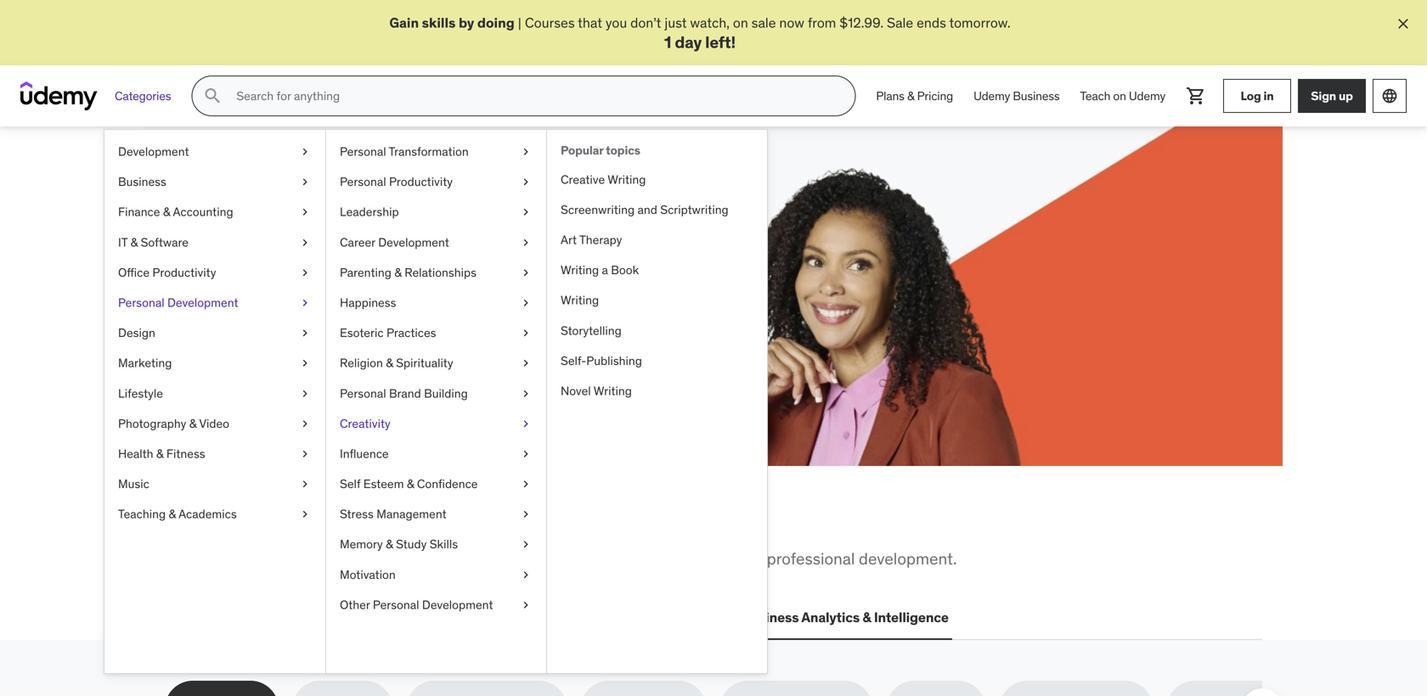 Task type: vqa. For each thing, say whether or not it's contained in the screenshot.
238
no



Task type: describe. For each thing, give the bounding box(es) containing it.
personal brand building
[[340, 386, 468, 401]]

$12.99. for save)
[[241, 296, 285, 313]]

& inside button
[[863, 609, 871, 627]]

xsmall image for finance & accounting
[[298, 204, 312, 221]]

plans & pricing link
[[866, 76, 963, 117]]

personal development
[[118, 295, 238, 311]]

therapy
[[579, 232, 622, 248]]

self
[[340, 477, 361, 492]]

business for business analytics & intelligence
[[741, 609, 799, 627]]

storytelling
[[561, 323, 622, 338]]

xsmall image for other personal development
[[519, 597, 533, 614]]

writing up "storytelling"
[[561, 293, 599, 308]]

personal development link
[[104, 288, 325, 318]]

creativity link
[[326, 409, 546, 439]]

creativity element
[[546, 130, 767, 674]]

xsmall image for music
[[298, 476, 312, 493]]

xsmall image for personal brand building
[[519, 386, 533, 402]]

log in link
[[1223, 79, 1291, 113]]

it for it & software
[[118, 235, 128, 250]]

it & software
[[118, 235, 189, 250]]

1 udemy from the left
[[974, 88, 1010, 104]]

learning
[[406, 277, 455, 294]]

in inside all the skills you need in one place from critical workplace skills to technical topics, our catalog supports well-rounded professional development.
[[459, 506, 485, 542]]

personal brand building link
[[326, 379, 546, 409]]

building
[[424, 386, 468, 401]]

xsmall image for lifestyle
[[298, 386, 312, 402]]

parenting & relationships
[[340, 265, 476, 280]]

all the skills you need in one place from critical workplace skills to technical topics, our catalog supports well-rounded professional development.
[[165, 506, 957, 569]]

personal for personal development
[[118, 295, 164, 311]]

ends for save)
[[318, 296, 348, 313]]

study
[[396, 537, 427, 553]]

religion
[[340, 356, 383, 371]]

self esteem & confidence link
[[326, 470, 546, 500]]

& for plans & pricing
[[907, 88, 914, 104]]

xsmall image for office productivity
[[298, 265, 312, 281]]

relationships
[[405, 265, 476, 280]]

workplace
[[258, 549, 332, 569]]

xsmall image for influence
[[519, 446, 533, 463]]

analytics
[[801, 609, 860, 627]]

development link
[[104, 137, 325, 167]]

leadership for leadership link
[[340, 205, 399, 220]]

& for teaching & academics
[[169, 507, 176, 522]]

parenting
[[340, 265, 392, 280]]

and
[[638, 202, 657, 218]]

photography & video
[[118, 416, 229, 432]]

xsmall image for religion & spirituality
[[519, 355, 533, 372]]

you inside gain skills by doing | courses that you don't just watch, on sale now from $12.99. sale ends tomorrow. 1 day left!
[[606, 14, 627, 31]]

xsmall image for happiness
[[519, 295, 533, 312]]

development down motivation link
[[422, 598, 493, 613]]

from
[[808, 14, 836, 31]]

writing left a
[[561, 263, 599, 278]]

music link
[[104, 470, 325, 500]]

marketing link
[[104, 349, 325, 379]]

it & software link
[[104, 228, 325, 258]]

by
[[459, 14, 474, 31]]

& for health & fitness
[[156, 447, 164, 462]]

health
[[118, 447, 153, 462]]

other personal development link
[[326, 590, 546, 621]]

development down office productivity "link"
[[167, 295, 238, 311]]

personal for personal transformation
[[340, 144, 386, 159]]

personal for personal brand building
[[340, 386, 386, 401]]

stress
[[340, 507, 374, 522]]

teach
[[1080, 88, 1111, 104]]

every
[[299, 277, 332, 294]]

memory & study skills link
[[326, 530, 546, 560]]

creative writing
[[561, 172, 646, 187]]

one
[[490, 506, 539, 542]]

skills
[[430, 537, 458, 553]]

you inside all the skills you need in one place from critical workplace skills to technical topics, our catalog supports well-rounded professional development.
[[335, 506, 384, 542]]

happiness link
[[326, 288, 546, 318]]

health & fitness
[[118, 447, 205, 462]]

career
[[340, 235, 375, 250]]

business analytics & intelligence
[[741, 609, 949, 627]]

screenwriting and scriptwriting
[[561, 202, 729, 218]]

development.
[[859, 549, 957, 569]]

topics,
[[463, 549, 511, 569]]

shopping cart with 0 items image
[[1186, 86, 1206, 106]]

1 horizontal spatial skills
[[336, 549, 372, 569]]

accounting
[[173, 205, 233, 220]]

in inside log in 'link'
[[1264, 88, 1274, 103]]

memory
[[340, 537, 383, 553]]

career development link
[[326, 228, 546, 258]]

leadership button
[[423, 598, 500, 639]]

novel writing link
[[547, 376, 767, 407]]

gain
[[389, 14, 419, 31]]

career development
[[340, 235, 449, 250]]

science
[[549, 609, 600, 627]]

& for finance & accounting
[[163, 205, 170, 220]]

on inside gain skills by doing | courses that you don't just watch, on sale now from $12.99. sale ends tomorrow. 1 day left!
[[733, 14, 748, 31]]

other personal development
[[340, 598, 493, 613]]

plans
[[876, 88, 905, 104]]

development inside "link"
[[378, 235, 449, 250]]

business for business
[[118, 174, 166, 190]]

plans & pricing
[[876, 88, 953, 104]]

personal transformation
[[340, 144, 469, 159]]

data
[[517, 609, 546, 627]]

screenwriting
[[561, 202, 635, 218]]

office productivity
[[118, 265, 216, 280]]

log in
[[1241, 88, 1274, 103]]

ends for |
[[917, 14, 946, 31]]

& for photography & video
[[189, 416, 197, 432]]

on inside teach on udemy link
[[1113, 88, 1126, 104]]

(and
[[226, 235, 285, 270]]

personal right 'other'
[[373, 598, 419, 613]]

happiness
[[340, 295, 396, 311]]

sale for save)
[[289, 296, 315, 313]]

courses for doing
[[525, 14, 575, 31]]

productivity for office productivity
[[152, 265, 216, 280]]

design link
[[104, 318, 325, 349]]

learn, practice, succeed (and save) courses for every skill in your learning journey, starting at $12.99. sale ends tomorrow.
[[226, 201, 556, 313]]

xsmall image for parenting & relationships
[[519, 265, 533, 281]]

xsmall image for stress management
[[519, 507, 533, 523]]

certifications
[[319, 609, 406, 627]]

screenwriting and scriptwriting link
[[547, 195, 767, 225]]

sign up link
[[1298, 79, 1366, 113]]

novel writing
[[561, 384, 632, 399]]

skill
[[335, 277, 359, 294]]

art therapy
[[561, 232, 622, 248]]

well-
[[668, 549, 703, 569]]

software
[[141, 235, 189, 250]]

influence link
[[326, 439, 546, 470]]

finance
[[118, 205, 160, 220]]

writing down publishing
[[594, 384, 632, 399]]

finance & accounting link
[[104, 197, 325, 228]]

& for parenting & relationships
[[394, 265, 402, 280]]

rounded
[[703, 549, 763, 569]]

2 udemy from the left
[[1129, 88, 1166, 104]]

Search for anything text field
[[233, 82, 834, 111]]



Task type: locate. For each thing, give the bounding box(es) containing it.
business inside business link
[[118, 174, 166, 190]]

$12.99. down for
[[241, 296, 285, 313]]

1 horizontal spatial productivity
[[389, 174, 453, 190]]

$12.99. inside the learn, practice, succeed (and save) courses for every skill in your learning journey, starting at $12.99. sale ends tomorrow.
[[241, 296, 285, 313]]

self-publishing link
[[547, 346, 767, 376]]

& for memory & study skills
[[386, 537, 393, 553]]

& right plans
[[907, 88, 914, 104]]

xsmall image inside finance & accounting link
[[298, 204, 312, 221]]

xsmall image inside teaching & academics link
[[298, 507, 312, 523]]

business inside udemy business link
[[1013, 88, 1060, 104]]

writing a book link
[[547, 256, 767, 286]]

xsmall image for motivation
[[519, 567, 533, 584]]

xsmall image for it & software
[[298, 234, 312, 251]]

courses up at
[[226, 277, 276, 294]]

leadership up career
[[340, 205, 399, 220]]

1 horizontal spatial ends
[[917, 14, 946, 31]]

sale up plans
[[887, 14, 913, 31]]

sale inside the learn, practice, succeed (and save) courses for every skill in your learning journey, starting at $12.99. sale ends tomorrow.
[[289, 296, 315, 313]]

xsmall image inside parenting & relationships link
[[519, 265, 533, 281]]

0 horizontal spatial business
[[118, 174, 166, 190]]

courses inside gain skills by doing | courses that you don't just watch, on sale now from $12.99. sale ends tomorrow. 1 day left!
[[525, 14, 575, 31]]

technical
[[394, 549, 460, 569]]

supports
[[600, 549, 664, 569]]

udemy image
[[20, 82, 98, 111]]

xsmall image inside 'religion & spirituality' link
[[519, 355, 533, 372]]

all
[[165, 506, 204, 542]]

$12.99. inside gain skills by doing | courses that you don't just watch, on sale now from $12.99. sale ends tomorrow. 1 day left!
[[839, 14, 884, 31]]

1 horizontal spatial on
[[1113, 88, 1126, 104]]

the
[[209, 506, 252, 542]]

religion & spirituality link
[[326, 349, 546, 379]]

courses inside the learn, practice, succeed (and save) courses for every skill in your learning journey, starting at $12.99. sale ends tomorrow.
[[226, 277, 276, 294]]

self esteem & confidence
[[340, 477, 478, 492]]

0 horizontal spatial $12.99.
[[241, 296, 285, 313]]

sale
[[752, 14, 776, 31]]

xsmall image for business
[[298, 174, 312, 191]]

health & fitness link
[[104, 439, 325, 470]]

business left "analytics"
[[741, 609, 799, 627]]

2 horizontal spatial in
[[1264, 88, 1274, 103]]

xsmall image inside personal productivity link
[[519, 174, 533, 191]]

udemy right the pricing at the right of the page
[[974, 88, 1010, 104]]

0 horizontal spatial productivity
[[152, 265, 216, 280]]

tomorrow. for |
[[949, 14, 1011, 31]]

0 horizontal spatial on
[[733, 14, 748, 31]]

writing link
[[547, 286, 767, 316]]

& for religion & spirituality
[[386, 356, 393, 371]]

categories
[[115, 88, 171, 104]]

$12.99. right from at the right of the page
[[839, 14, 884, 31]]

courses right |
[[525, 14, 575, 31]]

xsmall image inside happiness link
[[519, 295, 533, 312]]

xsmall image for creativity
[[519, 416, 533, 433]]

lifestyle link
[[104, 379, 325, 409]]

xsmall image inside influence link
[[519, 446, 533, 463]]

xsmall image for photography & video
[[298, 416, 312, 433]]

xsmall image for personal development
[[298, 295, 312, 312]]

esteem
[[363, 477, 404, 492]]

1 horizontal spatial $12.99.
[[839, 14, 884, 31]]

1 vertical spatial sale
[[289, 296, 315, 313]]

office
[[118, 265, 150, 280]]

2 vertical spatial skills
[[336, 549, 372, 569]]

on left the sale
[[733, 14, 748, 31]]

xsmall image for esoteric practices
[[519, 325, 533, 342]]

& right the health on the left
[[156, 447, 164, 462]]

leadership link
[[326, 197, 546, 228]]

productivity for personal productivity
[[389, 174, 453, 190]]

personal up personal productivity
[[340, 144, 386, 159]]

our
[[515, 549, 539, 569]]

& right "analytics"
[[863, 609, 871, 627]]

teaching
[[118, 507, 166, 522]]

0 vertical spatial you
[[606, 14, 627, 31]]

0 horizontal spatial udemy
[[974, 88, 1010, 104]]

business left the "teach"
[[1013, 88, 1060, 104]]

scriptwriting
[[660, 202, 729, 218]]

learn,
[[226, 201, 314, 236]]

productivity inside "link"
[[152, 265, 216, 280]]

udemy left shopping cart with 0 items 'image'
[[1129, 88, 1166, 104]]

1 horizontal spatial sale
[[887, 14, 913, 31]]

& left video
[[189, 416, 197, 432]]

ends inside gain skills by doing | courses that you don't just watch, on sale now from $12.99. sale ends tomorrow. 1 day left!
[[917, 14, 946, 31]]

tomorrow. inside the learn, practice, succeed (and save) courses for every skill in your learning journey, starting at $12.99. sale ends tomorrow.
[[351, 296, 412, 313]]

development up parenting & relationships
[[378, 235, 449, 250]]

0 horizontal spatial sale
[[289, 296, 315, 313]]

esoteric practices
[[340, 326, 436, 341]]

xsmall image inside 'music' link
[[298, 476, 312, 493]]

now
[[779, 14, 804, 31]]

doing
[[477, 14, 515, 31]]

marketing
[[118, 356, 172, 371]]

business up finance
[[118, 174, 166, 190]]

succeed
[[440, 201, 546, 236]]

popular
[[561, 143, 603, 158]]

xsmall image inside self esteem & confidence link
[[519, 476, 533, 493]]

categories button
[[104, 76, 181, 117]]

writing inside "link"
[[608, 172, 646, 187]]

parenting & relationships link
[[326, 258, 546, 288]]

storytelling link
[[547, 316, 767, 346]]

ends down skill
[[318, 296, 348, 313]]

xsmall image
[[298, 144, 312, 160], [519, 144, 533, 160], [298, 174, 312, 191], [519, 234, 533, 251], [298, 265, 312, 281], [298, 295, 312, 312], [298, 325, 312, 342], [519, 325, 533, 342], [298, 355, 312, 372], [298, 386, 312, 402], [519, 386, 533, 402], [298, 416, 312, 433], [298, 446, 312, 463], [519, 476, 533, 493], [298, 507, 312, 523]]

xsmall image inside marketing link
[[298, 355, 312, 372]]

0 horizontal spatial courses
[[226, 277, 276, 294]]

xsmall image for design
[[298, 325, 312, 342]]

1 vertical spatial tomorrow.
[[351, 296, 412, 313]]

up
[[1339, 88, 1353, 103]]

1 horizontal spatial tomorrow.
[[949, 14, 1011, 31]]

xsmall image inside other personal development link
[[519, 597, 533, 614]]

your
[[376, 277, 402, 294]]

&
[[907, 88, 914, 104], [163, 205, 170, 220], [130, 235, 138, 250], [394, 265, 402, 280], [386, 356, 393, 371], [189, 416, 197, 432], [156, 447, 164, 462], [407, 477, 414, 492], [169, 507, 176, 522], [386, 537, 393, 553], [863, 609, 871, 627]]

leadership
[[340, 205, 399, 220], [426, 609, 496, 627]]

0 vertical spatial leadership
[[340, 205, 399, 220]]

xsmall image inside photography & video 'link'
[[298, 416, 312, 433]]

personal productivity
[[340, 174, 453, 190]]

xsmall image inside office productivity "link"
[[298, 265, 312, 281]]

xsmall image inside health & fitness link
[[298, 446, 312, 463]]

0 horizontal spatial skills
[[257, 506, 330, 542]]

xsmall image inside career development "link"
[[519, 234, 533, 251]]

1 vertical spatial business
[[118, 174, 166, 190]]

xsmall image for teaching & academics
[[298, 507, 312, 523]]

sale down every
[[289, 296, 315, 313]]

it for it certifications
[[305, 609, 316, 627]]

starting
[[509, 277, 556, 294]]

1 vertical spatial productivity
[[152, 265, 216, 280]]

photography & video link
[[104, 409, 325, 439]]

xsmall image inside development link
[[298, 144, 312, 160]]

book
[[611, 263, 639, 278]]

sign up
[[1311, 88, 1353, 103]]

1 horizontal spatial you
[[606, 14, 627, 31]]

in up happiness
[[362, 277, 373, 294]]

it left 'other'
[[305, 609, 316, 627]]

xsmall image for development
[[298, 144, 312, 160]]

0 vertical spatial courses
[[525, 14, 575, 31]]

xsmall image for leadership
[[519, 204, 533, 221]]

0 vertical spatial on
[[733, 14, 748, 31]]

0 vertical spatial sale
[[887, 14, 913, 31]]

0 vertical spatial it
[[118, 235, 128, 250]]

leadership down motivation link
[[426, 609, 496, 627]]

1 vertical spatial leadership
[[426, 609, 496, 627]]

0 horizontal spatial ends
[[318, 296, 348, 313]]

xsmall image for self esteem & confidence
[[519, 476, 533, 493]]

save)
[[290, 235, 358, 270]]

popular topics
[[561, 143, 640, 158]]

skills left to
[[336, 549, 372, 569]]

topics
[[606, 143, 640, 158]]

1 horizontal spatial courses
[[525, 14, 575, 31]]

1 vertical spatial on
[[1113, 88, 1126, 104]]

0 horizontal spatial in
[[362, 277, 373, 294]]

0 vertical spatial skills
[[422, 14, 456, 31]]

motivation
[[340, 567, 396, 583]]

0 vertical spatial in
[[1264, 88, 1274, 103]]

xsmall image inside stress management link
[[519, 507, 533, 523]]

transformation
[[389, 144, 469, 159]]

it inside it certifications button
[[305, 609, 316, 627]]

personal down religion
[[340, 386, 386, 401]]

productivity down transformation
[[389, 174, 453, 190]]

1 horizontal spatial business
[[741, 609, 799, 627]]

xsmall image for personal productivity
[[519, 174, 533, 191]]

xsmall image inside personal transformation link
[[519, 144, 533, 160]]

xsmall image for marketing
[[298, 355, 312, 372]]

0 horizontal spatial leadership
[[340, 205, 399, 220]]

xsmall image for health & fitness
[[298, 446, 312, 463]]

2 horizontal spatial business
[[1013, 88, 1060, 104]]

sale
[[887, 14, 913, 31], [289, 296, 315, 313]]

2 vertical spatial in
[[459, 506, 485, 542]]

xsmall image inside leadership link
[[519, 204, 533, 221]]

& right religion
[[386, 356, 393, 371]]

& right finance
[[163, 205, 170, 220]]

you
[[606, 14, 627, 31], [335, 506, 384, 542]]

watch,
[[690, 14, 730, 31]]

don't
[[630, 14, 661, 31]]

publishing
[[586, 353, 642, 369]]

& right teaching
[[169, 507, 176, 522]]

0 vertical spatial $12.99.
[[839, 14, 884, 31]]

0 vertical spatial business
[[1013, 88, 1060, 104]]

personal for personal productivity
[[340, 174, 386, 190]]

that
[[578, 14, 602, 31]]

submit search image
[[202, 86, 223, 106]]

1 vertical spatial courses
[[226, 277, 276, 294]]

& down career development
[[394, 265, 402, 280]]

& left the study
[[386, 537, 393, 553]]

office productivity link
[[104, 258, 325, 288]]

xsmall image
[[519, 174, 533, 191], [298, 204, 312, 221], [519, 204, 533, 221], [298, 234, 312, 251], [519, 265, 533, 281], [519, 295, 533, 312], [519, 355, 533, 372], [519, 416, 533, 433], [519, 446, 533, 463], [298, 476, 312, 493], [519, 507, 533, 523], [519, 537, 533, 553], [519, 567, 533, 584], [519, 597, 533, 614]]

xsmall image inside business link
[[298, 174, 312, 191]]

udemy business
[[974, 88, 1060, 104]]

it certifications
[[305, 609, 406, 627]]

1 vertical spatial $12.99.
[[241, 296, 285, 313]]

xsmall image inside personal development link
[[298, 295, 312, 312]]

to
[[376, 549, 391, 569]]

leadership for leadership button
[[426, 609, 496, 627]]

on
[[733, 14, 748, 31], [1113, 88, 1126, 104]]

business inside business analytics & intelligence button
[[741, 609, 799, 627]]

1 vertical spatial skills
[[257, 506, 330, 542]]

leadership inside leadership link
[[340, 205, 399, 220]]

business link
[[104, 167, 325, 197]]

1 horizontal spatial it
[[305, 609, 316, 627]]

xsmall image inside creativity link
[[519, 416, 533, 433]]

pricing
[[917, 88, 953, 104]]

professional
[[767, 549, 855, 569]]

religion & spirituality
[[340, 356, 453, 371]]

tomorrow. inside gain skills by doing | courses that you don't just watch, on sale now from $12.99. sale ends tomorrow. 1 day left!
[[949, 14, 1011, 31]]

& right esteem
[[407, 477, 414, 492]]

a
[[602, 263, 608, 278]]

& up office at top left
[[130, 235, 138, 250]]

tomorrow. down your
[[351, 296, 412, 313]]

courses for (and
[[226, 277, 276, 294]]

personal up design
[[118, 295, 164, 311]]

writing
[[608, 172, 646, 187], [561, 263, 599, 278], [561, 293, 599, 308], [594, 384, 632, 399]]

xsmall image inside personal brand building link
[[519, 386, 533, 402]]

0 horizontal spatial you
[[335, 506, 384, 542]]

xsmall image inside design link
[[298, 325, 312, 342]]

xsmall image inside esoteric practices link
[[519, 325, 533, 342]]

teach on udemy link
[[1070, 76, 1176, 117]]

ends inside the learn, practice, succeed (and save) courses for every skill in your learning journey, starting at $12.99. sale ends tomorrow.
[[318, 296, 348, 313]]

2 vertical spatial business
[[741, 609, 799, 627]]

xsmall image inside memory & study skills link
[[519, 537, 533, 553]]

memory & study skills
[[340, 537, 458, 553]]

& for it & software
[[130, 235, 138, 250]]

leadership inside leadership button
[[426, 609, 496, 627]]

fitness
[[166, 447, 205, 462]]

sale inside gain skills by doing | courses that you don't just watch, on sale now from $12.99. sale ends tomorrow. 1 day left!
[[887, 14, 913, 31]]

1 horizontal spatial udemy
[[1129, 88, 1166, 104]]

tomorrow. up 'udemy business' in the top of the page
[[949, 14, 1011, 31]]

0 vertical spatial productivity
[[389, 174, 453, 190]]

just
[[665, 14, 687, 31]]

productivity up personal development
[[152, 265, 216, 280]]

close image
[[1395, 15, 1412, 32]]

from
[[165, 549, 202, 569]]

other
[[340, 598, 370, 613]]

sale for |
[[887, 14, 913, 31]]

1 vertical spatial ends
[[318, 296, 348, 313]]

udemy business link
[[963, 76, 1070, 117]]

tomorrow. for save)
[[351, 296, 412, 313]]

& inside 'link'
[[189, 416, 197, 432]]

in right log
[[1264, 88, 1274, 103]]

$12.99. for |
[[839, 14, 884, 31]]

art therapy link
[[547, 225, 767, 256]]

xsmall image for memory & study skills
[[519, 537, 533, 553]]

skills up "workplace" in the bottom of the page
[[257, 506, 330, 542]]

development down categories 'dropdown button'
[[118, 144, 189, 159]]

xsmall image for career development
[[519, 234, 533, 251]]

1 vertical spatial you
[[335, 506, 384, 542]]

spirituality
[[396, 356, 453, 371]]

skills left by
[[422, 14, 456, 31]]

sign
[[1311, 88, 1336, 103]]

1 vertical spatial in
[[362, 277, 373, 294]]

xsmall image for personal transformation
[[519, 144, 533, 160]]

ends up the pricing at the right of the page
[[917, 14, 946, 31]]

2 horizontal spatial skills
[[422, 14, 456, 31]]

on right the "teach"
[[1113, 88, 1126, 104]]

skills inside gain skills by doing | courses that you don't just watch, on sale now from $12.99. sale ends tomorrow. 1 day left!
[[422, 14, 456, 31]]

0 horizontal spatial tomorrow.
[[351, 296, 412, 313]]

creative writing link
[[547, 165, 767, 195]]

0 horizontal spatial it
[[118, 235, 128, 250]]

it up office at top left
[[118, 235, 128, 250]]

1 horizontal spatial in
[[459, 506, 485, 542]]

in right skills
[[459, 506, 485, 542]]

personal up practice,
[[340, 174, 386, 190]]

0 vertical spatial tomorrow.
[[949, 14, 1011, 31]]

lifestyle
[[118, 386, 163, 401]]

courses
[[525, 14, 575, 31], [226, 277, 276, 294]]

1 vertical spatial it
[[305, 609, 316, 627]]

place
[[544, 506, 614, 542]]

1 horizontal spatial leadership
[[426, 609, 496, 627]]

you right that at left top
[[606, 14, 627, 31]]

xsmall image inside motivation link
[[519, 567, 533, 584]]

writing down topics
[[608, 172, 646, 187]]

intelligence
[[874, 609, 949, 627]]

choose a language image
[[1381, 88, 1398, 105]]

xsmall image inside lifestyle link
[[298, 386, 312, 402]]

in inside the learn, practice, succeed (and save) courses for every skill in your learning journey, starting at $12.99. sale ends tomorrow.
[[362, 277, 373, 294]]

you down self
[[335, 506, 384, 542]]

xsmall image inside 'it & software' link
[[298, 234, 312, 251]]

business
[[1013, 88, 1060, 104], [118, 174, 166, 190], [741, 609, 799, 627]]

0 vertical spatial ends
[[917, 14, 946, 31]]

it inside 'it & software' link
[[118, 235, 128, 250]]



